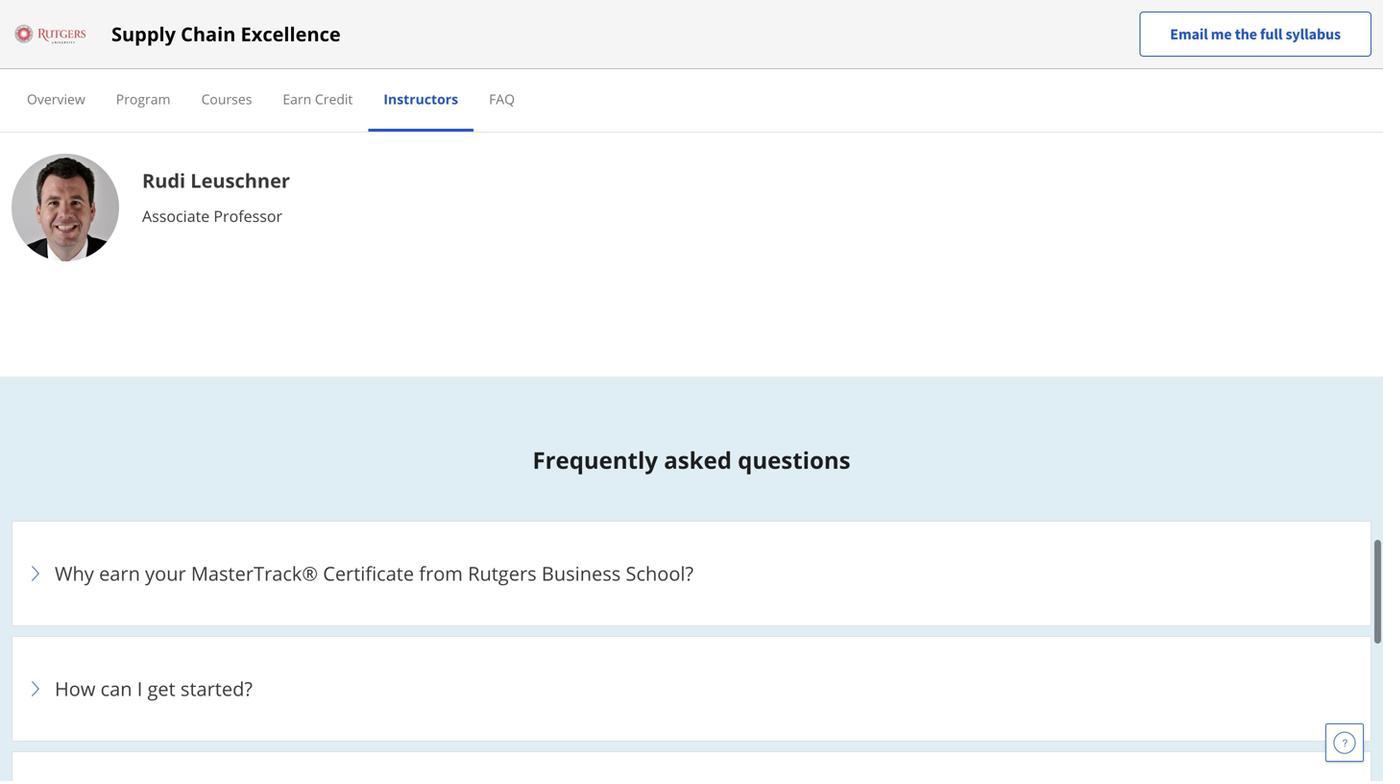 Task type: describe. For each thing, give the bounding box(es) containing it.
excellence
[[241, 21, 341, 47]]

1 horizontal spatial instructors
[[628, 62, 756, 93]]

overview
[[27, 90, 85, 108]]

the
[[1235, 24, 1257, 44]]

leuschner
[[190, 167, 290, 193]]

school?
[[626, 560, 694, 586]]

faq
[[489, 90, 515, 108]]

program
[[116, 90, 171, 108]]

frequently asked questions
[[533, 444, 851, 475]]

credit
[[315, 90, 353, 108]]

collapsed list
[[12, 520, 1372, 781]]

courses
[[201, 90, 252, 108]]

rudi leuschner image
[[12, 153, 119, 261]]

earn credit link
[[283, 90, 353, 108]]

help center image
[[1333, 731, 1356, 754]]

your
[[145, 560, 186, 586]]

full
[[1260, 24, 1283, 44]]

can
[[100, 675, 132, 702]]

chain
[[181, 21, 236, 47]]

certificate
[[323, 560, 414, 586]]

questions
[[738, 444, 851, 475]]

overview link
[[27, 90, 85, 108]]

courses link
[[201, 90, 252, 108]]

why earn your mastertrack® certificate from rutgers business school? list item
[[12, 520, 1372, 626]]

faq link
[[489, 90, 515, 108]]

why earn your mastertrack® certificate from rutgers business school? button
[[24, 533, 1359, 614]]

asked
[[664, 444, 732, 475]]

instructors link
[[384, 90, 458, 108]]

why earn your mastertrack® certificate from rutgers business school?
[[55, 560, 694, 586]]

certificate menu element
[[12, 69, 1372, 132]]



Task type: locate. For each thing, give the bounding box(es) containing it.
associate
[[142, 205, 210, 226]]

earn
[[99, 560, 140, 586]]

i
[[137, 675, 142, 702]]

chevron right image for how
[[24, 677, 47, 700]]

1 vertical spatial chevron right image
[[24, 677, 47, 700]]

chevron right image left why
[[24, 562, 47, 585]]

email me the full syllabus button
[[1140, 12, 1372, 57]]

rutgers
[[468, 560, 537, 586]]

why
[[55, 560, 94, 586]]

program link
[[116, 90, 171, 108]]

syllabus
[[1286, 24, 1341, 44]]

0 horizontal spatial instructors
[[384, 90, 458, 108]]

how can i get started? list item
[[12, 636, 1372, 741]]

get
[[147, 675, 176, 702]]

0 vertical spatial chevron right image
[[24, 562, 47, 585]]

earn
[[283, 90, 312, 108]]

professor
[[214, 205, 283, 226]]

email
[[1170, 24, 1208, 44]]

how
[[55, 675, 95, 702]]

1 chevron right image from the top
[[24, 562, 47, 585]]

rudi
[[142, 167, 186, 193]]

business
[[542, 560, 621, 586]]

chevron right image left the how
[[24, 677, 47, 700]]

chevron right image for why
[[24, 562, 47, 585]]

chevron right image inside how can i get started? dropdown button
[[24, 677, 47, 700]]

associate professor
[[142, 205, 283, 226]]

chevron right image
[[24, 562, 47, 585], [24, 677, 47, 700]]

email me the full syllabus
[[1170, 24, 1341, 44]]

rutgers university image
[[12, 19, 88, 49]]

started?
[[181, 675, 253, 702]]

chevron right image inside 'why earn your mastertrack® certificate from rutgers business school?' dropdown button
[[24, 562, 47, 585]]

2 chevron right image from the top
[[24, 677, 47, 700]]

how can i get started? button
[[24, 648, 1359, 729]]

rudi leuschner
[[142, 167, 290, 193]]

instructors
[[628, 62, 756, 93], [384, 90, 458, 108]]

earn credit
[[283, 90, 353, 108]]

instructors inside certificate menu element
[[384, 90, 458, 108]]

supply
[[111, 21, 176, 47]]

mastertrack®
[[191, 560, 318, 586]]

frequently
[[533, 444, 658, 475]]

how can i get started?
[[55, 675, 253, 702]]

list item
[[12, 751, 1372, 781]]

from
[[419, 560, 463, 586]]

supply chain excellence
[[111, 21, 341, 47]]

me
[[1211, 24, 1232, 44]]



Task type: vqa. For each thing, say whether or not it's contained in the screenshot.
Rudi Leuschner image
yes



